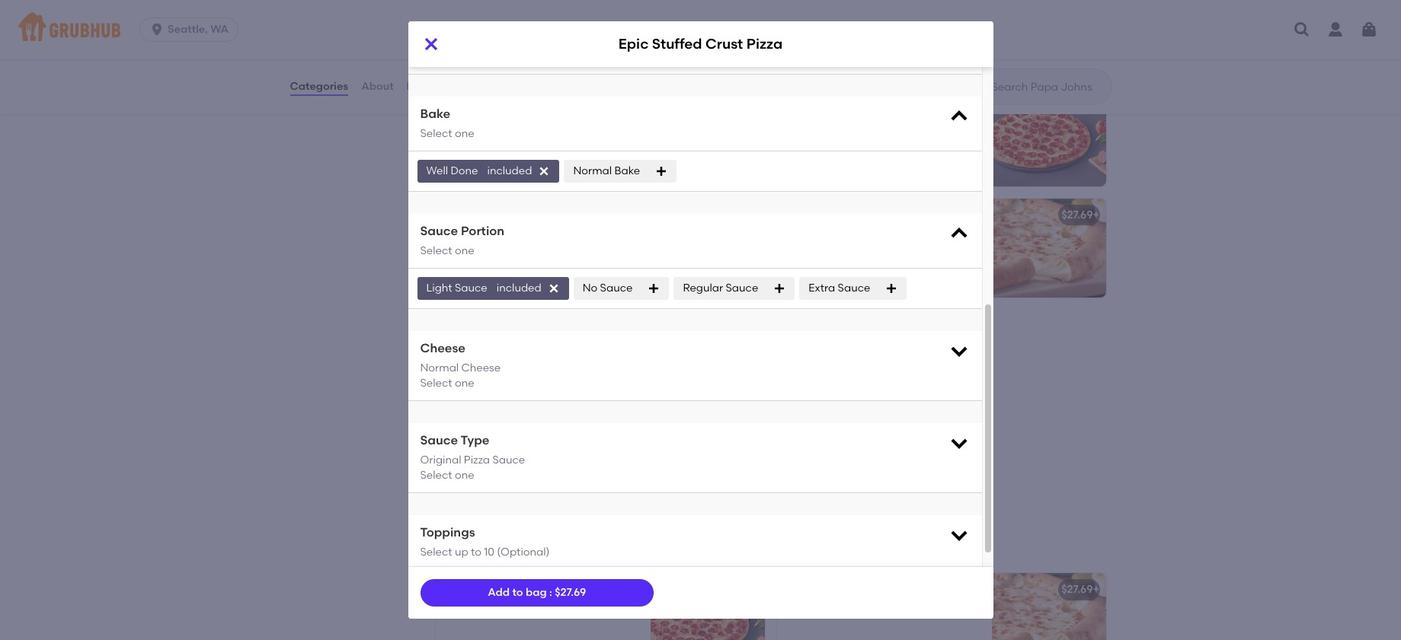 Task type: describe. For each thing, give the bounding box(es) containing it.
up
[[455, 546, 468, 559]]

0 vertical spatial epic stuffed crust pizza image
[[992, 199, 1106, 298]]

one inside the sauce portion select one
[[455, 244, 474, 257]]

the meats pizza image
[[650, 0, 765, 75]]

select one
[[420, 10, 474, 23]]

super hawaiian pizza
[[445, 98, 558, 111]]

crust for epic stuffed crust pizza image to the middle
[[509, 422, 537, 435]]

cut for clean cut
[[701, 47, 720, 60]]

1 horizontal spatial stuffed
[[652, 35, 702, 53]]

featured selection
[[432, 538, 584, 557]]

epic for topmost epic stuffed crust pizza image
[[786, 209, 809, 222]]

grubhub
[[519, 384, 566, 397]]

seattle, wa button
[[140, 18, 245, 42]]

a- for shaq-a-roni pizza image to the bottom
[[476, 584, 488, 597]]

$27.69 for epic stuffed crust pizza image to the middle
[[722, 419, 753, 432]]

bag
[[526, 587, 547, 599]]

select inside toppings select up to 10 (optional)
[[420, 546, 452, 559]]

sauce type original pizza sauce select one
[[420, 434, 525, 482]]

done
[[451, 165, 478, 178]]

1 one from the top
[[455, 10, 474, 23]]

most
[[432, 384, 457, 397]]

well done
[[426, 165, 478, 178]]

about
[[361, 80, 394, 93]]

light sauce
[[426, 282, 487, 295]]

1 vertical spatial epic stuffed crust pizza image
[[652, 409, 766, 508]]

the works pizza image
[[992, 0, 1106, 75]]

toppings select up to 10 (optional)
[[420, 526, 550, 559]]

0 vertical spatial epic stuffed crust pizza
[[619, 35, 783, 53]]

cut for no cut
[[444, 47, 463, 60]]

about button
[[361, 59, 394, 114]]

no for no cut
[[426, 47, 441, 60]]

normal cut
[[770, 47, 830, 60]]

wa
[[210, 23, 229, 36]]

included for sauce portion
[[497, 282, 541, 295]]

categories
[[290, 80, 348, 93]]

1 vertical spatial $19.29 +
[[721, 209, 758, 222]]

select inside the sauce portion select one
[[420, 244, 452, 257]]

1 vertical spatial bake
[[614, 165, 640, 178]]

+ for epic stuffed crust pizza image to the middle
[[753, 419, 760, 432]]

sauce inside the sauce portion select one
[[420, 224, 458, 239]]

svg image inside seattle, wa button
[[149, 22, 165, 37]]

no sauce
[[583, 282, 633, 295]]

clean cut
[[667, 47, 720, 60]]

0 horizontal spatial stuffed
[[468, 422, 506, 435]]

1 vertical spatial cheese
[[461, 362, 501, 375]]

search icon image
[[967, 78, 986, 96]]

cheese normal cheese select one
[[420, 341, 501, 390]]

best
[[432, 363, 468, 382]]

reviews button
[[406, 59, 450, 114]]

Search Papa Johns search field
[[990, 80, 1107, 94]]

clean
[[667, 47, 698, 60]]

cut for normal cut
[[811, 47, 830, 60]]

10
[[484, 546, 494, 559]]

selection
[[509, 538, 584, 557]]

main navigation navigation
[[0, 0, 1401, 59]]

+ for topmost epic stuffed crust pizza image
[[1093, 209, 1099, 222]]

hawaiian
[[478, 98, 528, 111]]

+ for the bottom epic stuffed crust pizza image
[[1093, 584, 1099, 597]]

toppings
[[420, 526, 475, 540]]

featured
[[432, 538, 505, 557]]

crust for topmost epic stuffed crust pizza image
[[852, 209, 880, 222]]

sellers
[[471, 363, 525, 382]]

shaq- for middle shaq-a-roni pizza image
[[445, 209, 476, 222]]

type
[[461, 434, 490, 448]]

best sellers most ordered on grubhub
[[432, 363, 566, 397]]

$27.69 + for topmost epic stuffed crust pizza image
[[1061, 209, 1099, 222]]

shaq-a-roni pizza button
[[435, 574, 765, 641]]

reviews
[[407, 80, 449, 93]]

super hawaiian pizza image
[[650, 88, 765, 187]]

pizza inside button
[[530, 98, 558, 111]]

epic stuffed crust pizza for epic stuffed crust pizza image to the middle
[[443, 422, 567, 435]]

on
[[504, 384, 517, 397]]

2 vertical spatial shaq-a-roni pizza image
[[650, 574, 765, 641]]



Task type: locate. For each thing, give the bounding box(es) containing it.
regular sauce
[[683, 282, 758, 295]]

shaq-a-roni pizza down the 10
[[445, 584, 541, 597]]

4 select from the top
[[420, 377, 452, 390]]

0 vertical spatial no
[[426, 47, 441, 60]]

shaq- for shaq-a-roni pizza image to the bottom
[[445, 584, 476, 597]]

1 horizontal spatial bake
[[614, 165, 640, 178]]

0 vertical spatial shaq-
[[445, 209, 476, 222]]

2 horizontal spatial crust
[[852, 209, 880, 222]]

select down original
[[420, 469, 452, 482]]

one
[[455, 10, 474, 23], [455, 127, 474, 140], [455, 244, 474, 257], [455, 377, 474, 390], [455, 469, 474, 482]]

0 vertical spatial $19.29
[[1062, 98, 1093, 111]]

light
[[426, 282, 452, 295]]

+
[[1093, 98, 1099, 111], [752, 209, 758, 222], [1093, 209, 1099, 222], [753, 419, 760, 432], [1093, 584, 1099, 597]]

1 horizontal spatial epic stuffed crust pizza
[[619, 35, 783, 53]]

1 horizontal spatial normal
[[573, 165, 612, 178]]

to
[[471, 546, 481, 559], [512, 587, 523, 599]]

a- down the 10
[[476, 584, 488, 597]]

0 vertical spatial cheese
[[420, 341, 466, 356]]

$19.29 + up regular sauce
[[721, 209, 758, 222]]

2 select from the top
[[420, 127, 452, 140]]

5 select from the top
[[420, 469, 452, 482]]

stuffed
[[652, 35, 702, 53], [811, 209, 849, 222], [468, 422, 506, 435]]

select
[[420, 10, 452, 23], [420, 127, 452, 140], [420, 244, 452, 257], [420, 377, 452, 390], [420, 469, 452, 482], [420, 546, 452, 559]]

1 vertical spatial a-
[[476, 584, 488, 597]]

shaq-a-roni pizza image
[[992, 88, 1106, 187], [650, 199, 765, 298], [650, 574, 765, 641]]

0 horizontal spatial crust
[[509, 422, 537, 435]]

cut
[[444, 47, 463, 60], [701, 47, 720, 60], [811, 47, 830, 60]]

2 vertical spatial stuffed
[[468, 422, 506, 435]]

0 vertical spatial stuffed
[[652, 35, 702, 53]]

no for no sauce
[[583, 282, 598, 295]]

portion
[[461, 224, 504, 239]]

1 vertical spatial shaq-
[[445, 584, 476, 597]]

bake select one
[[420, 107, 474, 140]]

4 one from the top
[[455, 377, 474, 390]]

shaq-a-roni pizza inside "button"
[[445, 584, 541, 597]]

1 vertical spatial roni
[[488, 584, 511, 597]]

0 vertical spatial crust
[[706, 35, 743, 53]]

2 vertical spatial $27.69 +
[[1061, 584, 1099, 597]]

shaq-a-roni pizza for shaq-a-roni pizza image to the bottom
[[445, 584, 541, 597]]

1 horizontal spatial crust
[[706, 35, 743, 53]]

2 horizontal spatial stuffed
[[811, 209, 849, 222]]

$19.29 +
[[1062, 98, 1099, 111], [721, 209, 758, 222]]

1 vertical spatial no
[[583, 282, 598, 295]]

categories button
[[289, 59, 349, 114]]

2 cut from the left
[[701, 47, 720, 60]]

normal inside the cheese normal cheese select one
[[420, 362, 459, 375]]

cheese up the 'best'
[[420, 341, 466, 356]]

0 vertical spatial $27.69 +
[[1061, 209, 1099, 222]]

select inside the cheese normal cheese select one
[[420, 377, 452, 390]]

select down toppings
[[420, 546, 452, 559]]

shaq-a-roni pizza
[[445, 209, 541, 222], [445, 584, 541, 597]]

1 vertical spatial $19.29
[[721, 209, 752, 222]]

(optional)
[[497, 546, 550, 559]]

select up "no cut"
[[420, 10, 452, 23]]

shaq-
[[445, 209, 476, 222], [445, 584, 476, 597]]

shaq-a-roni pizza for middle shaq-a-roni pizza image
[[445, 209, 541, 222]]

$19.29
[[1062, 98, 1093, 111], [721, 209, 752, 222]]

1 roni from the top
[[488, 209, 511, 222]]

0 vertical spatial shaq-a-roni pizza image
[[992, 88, 1106, 187]]

select inside bake select one
[[420, 127, 452, 140]]

2 shaq-a-roni pizza from the top
[[445, 584, 541, 597]]

seattle,
[[168, 23, 208, 36]]

1 vertical spatial normal
[[573, 165, 612, 178]]

shaq- down up on the left bottom of page
[[445, 584, 476, 597]]

0 horizontal spatial no
[[426, 47, 441, 60]]

2 vertical spatial crust
[[509, 422, 537, 435]]

to left the 10
[[471, 546, 481, 559]]

one inside bake select one
[[455, 127, 474, 140]]

extra sauce
[[809, 282, 870, 295]]

original
[[420, 454, 461, 467]]

0 horizontal spatial normal
[[420, 362, 459, 375]]

2 roni from the top
[[488, 584, 511, 597]]

1 vertical spatial $27.69 +
[[722, 419, 760, 432]]

one inside the cheese normal cheese select one
[[455, 377, 474, 390]]

0 vertical spatial included
[[581, 47, 626, 60]]

0 horizontal spatial epic stuffed crust pizza
[[443, 422, 567, 435]]

1 vertical spatial stuffed
[[811, 209, 849, 222]]

$19.29 down search papa johns search box on the right of the page
[[1062, 98, 1093, 111]]

1 horizontal spatial to
[[512, 587, 523, 599]]

well
[[426, 165, 448, 178]]

1 horizontal spatial epic
[[619, 35, 649, 53]]

sauce portion select one
[[420, 224, 504, 257]]

1 select from the top
[[420, 10, 452, 23]]

1 horizontal spatial $19.29
[[1062, 98, 1093, 111]]

normal for normal bake
[[573, 165, 612, 178]]

roni for shaq-a-roni pizza image to the bottom
[[488, 584, 511, 597]]

svg image
[[1293, 21, 1311, 39], [1360, 21, 1378, 39], [422, 35, 440, 53], [948, 106, 970, 128], [538, 165, 550, 178], [948, 223, 970, 245], [548, 283, 560, 295], [886, 283, 898, 295], [948, 341, 970, 362], [948, 525, 970, 546]]

select up well
[[420, 127, 452, 140]]

extra
[[809, 282, 835, 295]]

roni up portion
[[488, 209, 511, 222]]

$27.69 for the bottom epic stuffed crust pizza image
[[1061, 584, 1093, 597]]

regular
[[683, 282, 723, 295]]

2 horizontal spatial epic
[[786, 209, 809, 222]]

0 vertical spatial a-
[[476, 209, 488, 222]]

1 vertical spatial crust
[[852, 209, 880, 222]]

2 horizontal spatial epic stuffed crust pizza
[[786, 209, 910, 222]]

roni
[[488, 209, 511, 222], [488, 584, 511, 597]]

$27.69
[[1061, 209, 1093, 222], [722, 419, 753, 432], [1061, 584, 1093, 597], [555, 587, 586, 599]]

2 one from the top
[[455, 127, 474, 140]]

0 horizontal spatial bake
[[420, 107, 450, 121]]

$19.29 for topmost shaq-a-roni pizza image
[[1062, 98, 1093, 111]]

roni inside "button"
[[488, 584, 511, 597]]

5 one from the top
[[455, 469, 474, 482]]

6 select from the top
[[420, 546, 452, 559]]

0 vertical spatial bake
[[420, 107, 450, 121]]

a-
[[476, 209, 488, 222], [476, 584, 488, 597]]

normal bake
[[573, 165, 640, 178]]

$19.29 for middle shaq-a-roni pizza image
[[721, 209, 752, 222]]

epic
[[619, 35, 649, 53], [786, 209, 809, 222], [443, 422, 466, 435]]

:
[[549, 587, 552, 599]]

a- up portion
[[476, 209, 488, 222]]

1 vertical spatial shaq-a-roni pizza
[[445, 584, 541, 597]]

normal for normal cut
[[770, 47, 809, 60]]

epic stuffed crust pizza
[[619, 35, 783, 53], [786, 209, 910, 222], [443, 422, 567, 435]]

sauce
[[420, 224, 458, 239], [455, 282, 487, 295], [600, 282, 633, 295], [726, 282, 758, 295], [838, 282, 870, 295], [420, 434, 458, 448], [492, 454, 525, 467]]

3 select from the top
[[420, 244, 452, 257]]

3 cut from the left
[[811, 47, 830, 60]]

2 vertical spatial epic stuffed crust pizza image
[[992, 574, 1106, 641]]

pizza inside sauce type original pizza sauce select one
[[464, 454, 490, 467]]

shaq- inside "button"
[[445, 584, 476, 597]]

$19.29 up regular sauce
[[721, 209, 752, 222]]

add
[[488, 587, 510, 599]]

normal
[[770, 47, 809, 60], [573, 165, 612, 178], [420, 362, 459, 375]]

2 a- from the top
[[476, 584, 488, 597]]

3 one from the top
[[455, 244, 474, 257]]

2 vertical spatial epic stuffed crust pizza
[[443, 422, 567, 435]]

a- for middle shaq-a-roni pizza image
[[476, 209, 488, 222]]

epic stuffed crust pizza image
[[992, 199, 1106, 298], [652, 409, 766, 508], [992, 574, 1106, 641]]

0 vertical spatial shaq-a-roni pizza
[[445, 209, 541, 222]]

2 horizontal spatial cut
[[811, 47, 830, 60]]

1 vertical spatial included
[[487, 165, 532, 178]]

2 vertical spatial epic
[[443, 422, 466, 435]]

no
[[426, 47, 441, 60], [583, 282, 598, 295]]

1 shaq-a-roni pizza from the top
[[445, 209, 541, 222]]

1 shaq- from the top
[[445, 209, 476, 222]]

a- inside "button"
[[476, 584, 488, 597]]

shaq-a-roni pizza up portion
[[445, 209, 541, 222]]

roni for middle shaq-a-roni pizza image
[[488, 209, 511, 222]]

pizza
[[746, 35, 783, 53], [530, 98, 558, 111], [514, 209, 541, 222], [883, 209, 910, 222], [540, 422, 567, 435], [464, 454, 490, 467], [514, 584, 541, 597]]

cheese
[[420, 341, 466, 356], [461, 362, 501, 375]]

$19.29 + down search papa johns search box on the right of the page
[[1062, 98, 1099, 111]]

2 vertical spatial normal
[[420, 362, 459, 375]]

select left ordered
[[420, 377, 452, 390]]

included for bake
[[487, 165, 532, 178]]

1 a- from the top
[[476, 209, 488, 222]]

0 vertical spatial $19.29 +
[[1062, 98, 1099, 111]]

0 horizontal spatial cut
[[444, 47, 463, 60]]

cheese up ordered
[[461, 362, 501, 375]]

to left 'bag'
[[512, 587, 523, 599]]

0 horizontal spatial $19.29
[[721, 209, 752, 222]]

included
[[581, 47, 626, 60], [487, 165, 532, 178], [497, 282, 541, 295]]

0 vertical spatial normal
[[770, 47, 809, 60]]

0 vertical spatial to
[[471, 546, 481, 559]]

to inside toppings select up to 10 (optional)
[[471, 546, 481, 559]]

svg image
[[149, 22, 165, 37], [632, 48, 644, 60], [735, 48, 747, 60], [655, 165, 668, 178], [648, 283, 660, 295], [774, 283, 786, 295], [948, 433, 970, 454]]

bake inside bake select one
[[420, 107, 450, 121]]

0 horizontal spatial epic
[[443, 422, 466, 435]]

1 vertical spatial epic stuffed crust pizza
[[786, 209, 910, 222]]

1 vertical spatial to
[[512, 587, 523, 599]]

2 shaq- from the top
[[445, 584, 476, 597]]

1 vertical spatial epic
[[786, 209, 809, 222]]

2 horizontal spatial normal
[[770, 47, 809, 60]]

0 vertical spatial epic
[[619, 35, 649, 53]]

no cut
[[426, 47, 463, 60]]

super
[[445, 98, 475, 111]]

select up light
[[420, 244, 452, 257]]

super hawaiian pizza button
[[435, 88, 765, 187]]

$27.69 + for the bottom epic stuffed crust pizza image
[[1061, 584, 1099, 597]]

one inside sauce type original pizza sauce select one
[[455, 469, 474, 482]]

1 cut from the left
[[444, 47, 463, 60]]

1 horizontal spatial no
[[583, 282, 598, 295]]

crust
[[706, 35, 743, 53], [852, 209, 880, 222], [509, 422, 537, 435]]

select inside sauce type original pizza sauce select one
[[420, 469, 452, 482]]

bake
[[420, 107, 450, 121], [614, 165, 640, 178]]

$27.69 for topmost epic stuffed crust pizza image
[[1061, 209, 1093, 222]]

shaq- up the sauce portion select one
[[445, 209, 476, 222]]

1 vertical spatial shaq-a-roni pizza image
[[650, 199, 765, 298]]

1 horizontal spatial $19.29 +
[[1062, 98, 1099, 111]]

0 horizontal spatial $19.29 +
[[721, 209, 758, 222]]

epic stuffed crust pizza for topmost epic stuffed crust pizza image
[[786, 209, 910, 222]]

add to bag : $27.69
[[488, 587, 586, 599]]

epic for epic stuffed crust pizza image to the middle
[[443, 422, 466, 435]]

pizza inside "button"
[[514, 584, 541, 597]]

roni left 'bag'
[[488, 584, 511, 597]]

$27.69 +
[[1061, 209, 1099, 222], [722, 419, 760, 432], [1061, 584, 1099, 597]]

ordered
[[460, 384, 501, 397]]

0 vertical spatial roni
[[488, 209, 511, 222]]

seattle, wa
[[168, 23, 229, 36]]

$27.69 + for epic stuffed crust pizza image to the middle
[[722, 419, 760, 432]]

0 horizontal spatial to
[[471, 546, 481, 559]]

2 vertical spatial included
[[497, 282, 541, 295]]

1 horizontal spatial cut
[[701, 47, 720, 60]]



Task type: vqa. For each thing, say whether or not it's contained in the screenshot.
one in the Cheese Normal Cheese Select one
yes



